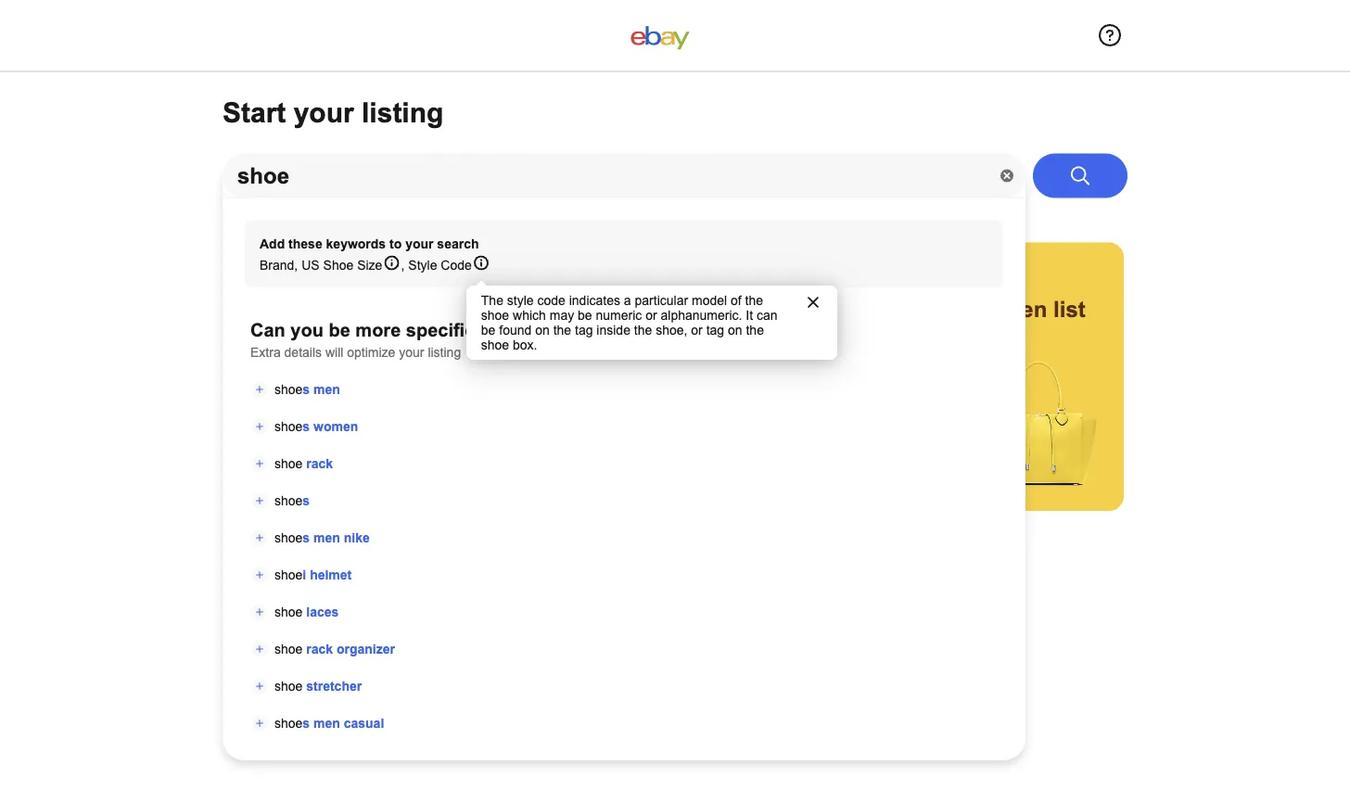 Task type: describe. For each thing, give the bounding box(es) containing it.
choose from possible matches to help jumpstart your listing
[[550, 267, 784, 351]]

women
[[313, 419, 358, 434]]

the style code indicates a particular model of the shoe which may be numeric or alphanumeric. it can be found on the tag inside the shoe, or tag on the shoe box.
[[481, 293, 778, 352]]

shoe for s men
[[274, 382, 303, 396]]

s for s men
[[303, 382, 310, 396]]

shoe,
[[656, 323, 688, 337]]

add
[[260, 237, 285, 251]]

listing inside the can you be more specific? extra details will optimize your listing
[[428, 345, 461, 359]]

can
[[757, 308, 778, 322]]

your inside the choose from possible matches to help jumpstart your listing
[[658, 326, 706, 351]]

the up it
[[745, 293, 763, 307]]

indicates
[[569, 293, 620, 307]]

details inside type keywords like brand, model, or other details (isbn, mpn, vin) in the search box above
[[249, 326, 319, 351]]

search inside type keywords like brand, model, or other details (isbn, mpn, vin) in the search box above
[[365, 356, 437, 381]]

type keywords like brand, model, or other details (isbn, mpn, vin) in the search box above
[[249, 267, 485, 410]]

shoe for s women
[[274, 419, 303, 434]]

the down the may
[[553, 323, 571, 337]]

us
[[302, 258, 320, 272]]

helmet
[[310, 568, 352, 582]]

2 horizontal spatial or
[[691, 323, 703, 337]]

shoe down "found"
[[481, 338, 509, 352]]

preview, make changes, and then list your item
[[852, 267, 1086, 351]]

2 , from the left
[[401, 258, 405, 272]]

2023
[[315, 686, 337, 697]]

choose
[[550, 267, 632, 292]]

stretcher
[[306, 679, 362, 693]]

list
[[1053, 297, 1086, 321]]

jumpstart
[[550, 326, 652, 351]]

details inside the can you be more specific? extra details will optimize your listing
[[284, 345, 322, 359]]

keywords inside type keywords like brand, model, or other details (isbn, mpn, vin) in the search box above
[[305, 267, 408, 292]]

shoe rack
[[274, 456, 333, 471]]

shoe rack organizer
[[274, 642, 395, 656]]

found
[[499, 323, 532, 337]]

all
[[385, 686, 396, 697]]

rights
[[399, 686, 428, 697]]

and
[[955, 297, 994, 321]]

make
[[948, 267, 1004, 292]]

mpn,
[[398, 326, 454, 351]]

1 horizontal spatial search
[[437, 237, 479, 251]]

style
[[408, 258, 437, 272]]

size
[[357, 258, 382, 272]]

box.
[[513, 338, 537, 352]]

model
[[692, 293, 727, 307]]

copyright
[[232, 686, 275, 697]]

shoe s men casual
[[274, 716, 384, 730]]

these
[[288, 237, 322, 251]]

listing inside the choose from possible matches to help jumpstart your listing
[[712, 326, 778, 351]]

1 horizontal spatial or
[[646, 308, 657, 322]]

1995-
[[289, 686, 315, 697]]

shoe for s men nike
[[274, 530, 303, 545]]

rack for rack
[[306, 456, 333, 471]]

shoe s men
[[274, 382, 340, 396]]

shoe for rack organizer
[[274, 642, 303, 656]]

reserved.
[[431, 686, 477, 697]]

men for s men nike
[[313, 530, 340, 545]]

to inside the choose from possible matches to help jumpstart your listing
[[647, 297, 668, 321]]

like
[[414, 267, 451, 292]]

1 , from the left
[[294, 258, 298, 272]]

alphanumeric.
[[661, 308, 742, 322]]

s for s men casual
[[303, 716, 310, 730]]

the inside type keywords like brand, model, or other details (isbn, mpn, vin) in the search box above
[[325, 356, 359, 381]]

shoe for i helmet
[[274, 568, 303, 582]]

item
[[906, 326, 952, 351]]

code
[[441, 258, 472, 272]]

box
[[443, 356, 482, 381]]



Task type: locate. For each thing, give the bounding box(es) containing it.
keywords up model,
[[305, 267, 408, 292]]

©
[[278, 686, 286, 697]]

3 men from the top
[[313, 716, 340, 730]]

more
[[355, 320, 401, 340]]

0 vertical spatial men
[[313, 382, 340, 396]]

particular
[[635, 293, 688, 307]]

shoe
[[323, 258, 354, 272]]

men for s men
[[313, 382, 340, 396]]

the down it
[[746, 323, 764, 337]]

tag down matches
[[575, 323, 593, 337]]

your down alphanumeric.
[[658, 326, 706, 351]]

keywords
[[326, 237, 386, 251], [305, 267, 408, 292]]

details down you
[[284, 345, 322, 359]]

shoe for stretcher
[[274, 679, 303, 693]]

Tell us what you're selling text field
[[223, 153, 1026, 198]]

1 horizontal spatial be
[[481, 323, 496, 337]]

(isbn,
[[325, 326, 392, 351]]

rack down shoe s women
[[306, 456, 333, 471]]

start your listing
[[223, 97, 444, 128]]

1 on from the left
[[535, 323, 550, 337]]

shoe down shoe s
[[274, 530, 303, 545]]

be
[[578, 308, 592, 322], [329, 320, 350, 340], [481, 323, 496, 337]]

0 horizontal spatial to
[[389, 237, 402, 251]]

help
[[674, 297, 720, 321]]

0 vertical spatial keywords
[[326, 237, 386, 251]]

shoe down shoe laces
[[274, 642, 303, 656]]

details down brand,
[[249, 326, 319, 351]]

image3 image
[[977, 361, 1102, 485]]

will
[[325, 345, 343, 359]]

possible
[[694, 267, 784, 292]]

0 horizontal spatial on
[[535, 323, 550, 337]]

2 rack from the top
[[306, 642, 333, 656]]

other
[[429, 297, 485, 321]]

0 horizontal spatial or
[[401, 297, 423, 321]]

which
[[513, 308, 546, 322]]

ebay
[[340, 686, 364, 697]]

rack for rack organizer
[[306, 642, 333, 656]]

casual
[[344, 716, 384, 730]]

a
[[624, 293, 631, 307]]

shoe for s
[[274, 493, 303, 508]]

s down 1995-
[[303, 716, 310, 730]]

shoe laces
[[274, 605, 339, 619]]

style
[[507, 293, 534, 307]]

be down 'indicates'
[[578, 308, 592, 322]]

the down numeric
[[634, 323, 652, 337]]

your up style at the left top of the page
[[405, 237, 433, 251]]

your
[[294, 97, 354, 128], [405, 237, 433, 251], [658, 326, 706, 351], [852, 326, 900, 351], [399, 345, 424, 359]]

type
[[249, 267, 299, 292]]

your right start
[[294, 97, 354, 128]]

2 horizontal spatial be
[[578, 308, 592, 322]]

on down of
[[728, 323, 742, 337]]

2 tag from the left
[[706, 323, 724, 337]]

your down changes,
[[852, 326, 900, 351]]

s left 'women'
[[303, 419, 310, 434]]

copyright © 1995-2023 ebay inc. all rights reserved.
[[232, 686, 480, 697]]

tag
[[575, 323, 593, 337], [706, 323, 724, 337]]

brand ,
[[260, 258, 298, 272]]

preview,
[[852, 267, 941, 292]]

can
[[250, 320, 285, 340]]

s for s women
[[303, 419, 310, 434]]

search down mpn,
[[365, 356, 437, 381]]

be left "found"
[[481, 323, 496, 337]]

organizer
[[337, 642, 395, 656]]

s
[[303, 382, 310, 396], [303, 419, 310, 434], [303, 493, 310, 508], [303, 530, 310, 545], [303, 716, 310, 730]]

inc.
[[366, 686, 383, 697]]

nike
[[344, 530, 370, 545]]

or down particular
[[646, 308, 657, 322]]

you
[[291, 320, 324, 340]]

matches
[[550, 297, 640, 321]]

start
[[223, 97, 286, 128]]

add these keywords to your search
[[260, 237, 479, 251]]

shoe down 'vin)'
[[274, 382, 303, 396]]

0 vertical spatial rack
[[306, 456, 333, 471]]

shoe s men nike
[[274, 530, 370, 545]]

laces
[[306, 605, 339, 619]]

, left us
[[294, 258, 298, 272]]

shoe left 2023
[[274, 679, 303, 693]]

or inside type keywords like brand, model, or other details (isbn, mpn, vin) in the search box above
[[401, 297, 423, 321]]

search
[[437, 237, 479, 251], [365, 356, 437, 381]]

listing
[[362, 97, 444, 128], [712, 326, 778, 351], [428, 345, 461, 359]]

, left style at the left top of the page
[[401, 258, 405, 272]]

can you be more specific? extra details will optimize your listing
[[250, 320, 486, 359]]

the
[[481, 293, 503, 307]]

0 horizontal spatial tag
[[575, 323, 593, 337]]

rack up shoe stretcher at left
[[306, 642, 333, 656]]

shoe down the
[[481, 308, 509, 322]]

inside
[[597, 323, 630, 337]]

tag down alphanumeric.
[[706, 323, 724, 337]]

vin)
[[249, 356, 293, 381]]

shoe down the 'shoe rack'
[[274, 493, 303, 508]]

0 horizontal spatial ,
[[294, 258, 298, 272]]

1 horizontal spatial on
[[728, 323, 742, 337]]

brand,
[[249, 297, 317, 321]]

men left "nike"
[[313, 530, 340, 545]]

2 s from the top
[[303, 419, 310, 434]]

5 s from the top
[[303, 716, 310, 730]]

the right in
[[325, 356, 359, 381]]

or
[[401, 297, 423, 321], [646, 308, 657, 322], [691, 323, 703, 337]]

specific?
[[406, 320, 486, 340]]

code
[[537, 293, 566, 307]]

1 horizontal spatial tag
[[706, 323, 724, 337]]

men
[[313, 382, 340, 396], [313, 530, 340, 545], [313, 716, 340, 730]]

keywords up size
[[326, 237, 386, 251]]

men down in
[[313, 382, 340, 396]]

shoe up shoe s
[[274, 456, 303, 471]]

men for s men casual
[[313, 716, 340, 730]]

1 vertical spatial rack
[[306, 642, 333, 656]]

0 horizontal spatial be
[[329, 320, 350, 340]]

shoe left laces
[[274, 605, 303, 619]]

extra
[[250, 345, 281, 359]]

list box containing shoe
[[223, 371, 1026, 742]]

shoe i helmet
[[274, 568, 352, 582]]

0 vertical spatial to
[[389, 237, 402, 251]]

your down more
[[399, 345, 424, 359]]

changes,
[[852, 297, 948, 321]]

it
[[746, 308, 753, 322]]

shoe for s men casual
[[274, 716, 303, 730]]

above
[[249, 386, 313, 410]]

1 vertical spatial men
[[313, 530, 340, 545]]

0 vertical spatial search
[[437, 237, 479, 251]]

style code
[[408, 258, 472, 272]]

shoe down above
[[274, 419, 303, 434]]

3 s from the top
[[303, 493, 310, 508]]

list box
[[223, 371, 1026, 742]]

i
[[303, 568, 306, 582]]

s for s men nike
[[303, 530, 310, 545]]

your inside the can you be more specific? extra details will optimize your listing
[[399, 345, 424, 359]]

shoe stretcher
[[274, 679, 362, 693]]

1 men from the top
[[313, 382, 340, 396]]

numeric
[[596, 308, 642, 322]]

or up mpn,
[[401, 297, 423, 321]]

1 vertical spatial keywords
[[305, 267, 408, 292]]

shoe up shoe laces
[[274, 568, 303, 582]]

s down in
[[303, 382, 310, 396]]

1 vertical spatial to
[[647, 297, 668, 321]]

2 vertical spatial men
[[313, 716, 340, 730]]

be inside the can you be more specific? extra details will optimize your listing
[[329, 320, 350, 340]]

details
[[249, 326, 319, 351], [284, 345, 322, 359]]

be up will
[[329, 320, 350, 340]]

1 s from the top
[[303, 382, 310, 396]]

2 on from the left
[[728, 323, 742, 337]]

then
[[1000, 297, 1047, 321]]

us shoe size
[[302, 258, 382, 272]]

your inside preview, make changes, and then list your item
[[852, 326, 900, 351]]

s for s
[[303, 493, 310, 508]]

1 vertical spatial search
[[365, 356, 437, 381]]

,
[[294, 258, 298, 272], [401, 258, 405, 272]]

from
[[638, 267, 687, 292]]

1 horizontal spatial to
[[647, 297, 668, 321]]

to
[[389, 237, 402, 251], [647, 297, 668, 321]]

men down 2023
[[313, 716, 340, 730]]

optimize
[[347, 345, 395, 359]]

search up code
[[437, 237, 479, 251]]

image2 image
[[676, 356, 800, 485]]

or down alphanumeric.
[[691, 323, 703, 337]]

0 horizontal spatial search
[[365, 356, 437, 381]]

may
[[550, 308, 574, 322]]

s up i
[[303, 530, 310, 545]]

1 horizontal spatial ,
[[401, 258, 405, 272]]

model,
[[323, 297, 394, 321]]

the
[[745, 293, 763, 307], [553, 323, 571, 337], [634, 323, 652, 337], [746, 323, 764, 337], [325, 356, 359, 381]]

shoe for rack
[[274, 456, 303, 471]]

s down the 'shoe rack'
[[303, 493, 310, 508]]

1 rack from the top
[[306, 456, 333, 471]]

4 s from the top
[[303, 530, 310, 545]]

on down which
[[535, 323, 550, 337]]

of
[[731, 293, 742, 307]]

shoe s
[[274, 493, 310, 508]]

in
[[299, 356, 319, 381]]

2 men from the top
[[313, 530, 340, 545]]

shoe
[[481, 308, 509, 322], [481, 338, 509, 352], [274, 382, 303, 396], [274, 419, 303, 434], [274, 456, 303, 471], [274, 493, 303, 508], [274, 530, 303, 545], [274, 568, 303, 582], [274, 605, 303, 619], [274, 642, 303, 656], [274, 679, 303, 693], [274, 716, 303, 730]]

shoe for laces
[[274, 605, 303, 619]]

shoe s women
[[274, 419, 358, 434]]

1 tag from the left
[[575, 323, 593, 337]]

shoe down the ©
[[274, 716, 303, 730]]

brand
[[260, 258, 294, 272]]



Task type: vqa. For each thing, say whether or not it's contained in the screenshot.
third "men" from the bottom
yes



